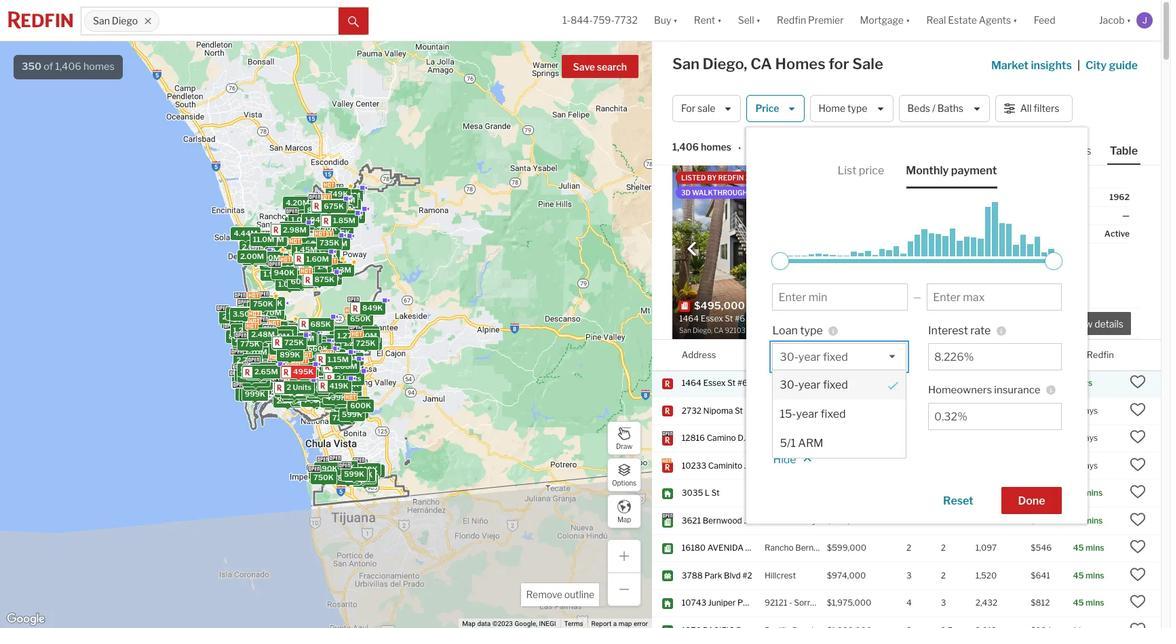 Task type: vqa. For each thing, say whether or not it's contained in the screenshot.
for
yes



Task type: describe. For each thing, give the bounding box(es) containing it.
previous button image
[[685, 242, 699, 256]]

930k
[[280, 388, 300, 398]]

table
[[1110, 145, 1138, 157]]

1 horizontal spatial 4.00m
[[271, 367, 295, 377]]

3621 bernwood pl #108
[[682, 516, 773, 526]]

0 vertical spatial 620k
[[274, 327, 294, 336]]

8.57m
[[228, 331, 252, 341]]

mins for $546
[[1086, 543, 1104, 553]]

0 horizontal spatial 485k
[[281, 389, 302, 398]]

remove outline button
[[521, 584, 599, 607]]

1 vertical spatial 995k
[[303, 395, 323, 405]]

5 favorite this home image from the top
[[1130, 622, 1146, 628]]

1.60m down 2.98m
[[300, 239, 322, 248]]

1 horizontal spatial 1.79m
[[319, 265, 341, 275]]

next button image
[[880, 242, 894, 256]]

1 vertical spatial 899k
[[279, 350, 300, 359]]

fixed inside 30-year fixed element
[[823, 379, 848, 392]]

45 mins for $546
[[1073, 543, 1104, 553]]

3 days from the top
[[1080, 461, 1098, 471]]

0 vertical spatial fixed
[[823, 351, 848, 364]]

0 horizontal spatial 4.00m
[[235, 377, 259, 387]]

1 vertical spatial san
[[673, 55, 700, 73]]

0 vertical spatial 940k
[[274, 268, 294, 277]]

report a map error link
[[591, 620, 648, 628]]

1 vertical spatial san diego
[[765, 378, 803, 388]]

sell
[[738, 15, 754, 26]]

1 horizontal spatial 3 units
[[281, 390, 306, 399]]

350
[[22, 60, 42, 73]]

0 vertical spatial 869k
[[316, 269, 336, 279]]

baths inside button
[[938, 103, 964, 114]]

▾ for buy ▾
[[673, 15, 678, 26]]

down
[[773, 384, 802, 397]]

$/sq.ft. button
[[1031, 340, 1062, 370]]

1 vertical spatial 499k
[[326, 393, 346, 402]]

925k up 669k
[[334, 356, 354, 366]]

5/1 arm
[[780, 437, 824, 450]]

1.90m down 2.20m
[[236, 347, 259, 357]]

1 vertical spatial 400k
[[298, 332, 319, 342]]

925k down 695k
[[330, 228, 350, 237]]

5.65m
[[316, 364, 340, 373]]

45 mins for $641
[[1073, 571, 1104, 581]]

685k
[[310, 319, 331, 329]]

1.85m
[[333, 215, 355, 225]]

0 horizontal spatial price button
[[747, 95, 805, 122]]

12816
[[682, 433, 705, 443]]

0 horizontal spatial homes
[[83, 60, 115, 73]]

0 vertical spatial 3.35m
[[260, 235, 284, 244]]

favorite this home image for 5
[[1130, 429, 1146, 445]]

loan type
[[773, 324, 823, 337]]

address button
[[682, 340, 716, 370]]

320k
[[292, 367, 312, 377]]

homes
[[775, 55, 826, 73]]

homeowners insurance
[[928, 384, 1041, 396]]

list price
[[838, 164, 884, 177]]

baths button
[[941, 340, 965, 370]]

1.94m
[[304, 215, 327, 225]]

0 vertical spatial 499k
[[317, 364, 338, 373]]

$974,000
[[827, 571, 866, 581]]

2 horizontal spatial 1.15m
[[327, 354, 348, 364]]

1 vertical spatial 550k
[[361, 466, 381, 475]]

2,432
[[976, 598, 998, 608]]

0 vertical spatial san
[[93, 15, 110, 27]]

0 horizontal spatial 395k
[[276, 325, 296, 334]]

920k
[[285, 263, 305, 273]]

view details link
[[1063, 311, 1131, 335]]

1 horizontal spatial 445k
[[309, 344, 329, 354]]

user photo image
[[1137, 12, 1153, 29]]

submit search image
[[348, 16, 359, 27]]

all
[[1020, 103, 1032, 114]]

0 horizontal spatial 445k
[[283, 334, 303, 344]]

2 vertical spatial 700k
[[346, 398, 367, 408]]

2732 nipoma st
[[682, 406, 743, 416]]

map for map
[[617, 515, 631, 524]]

0 vertical spatial 650k
[[350, 314, 370, 324]]

2 vertical spatial fixed
[[821, 408, 846, 421]]

  text field for insurance
[[934, 411, 1056, 423]]

1 vertical spatial 940k
[[358, 338, 379, 348]]

1 vertical spatial 475k
[[301, 364, 321, 374]]

15
[[1073, 516, 1083, 526]]

▾ inside "link"
[[1013, 15, 1018, 26]]

1 30- from the top
[[780, 351, 799, 364]]

1962
[[1110, 192, 1130, 202]]

740k
[[279, 368, 299, 377]]

st for nipoma
[[735, 406, 743, 416]]

2.65m
[[254, 367, 278, 376]]

0 vertical spatial 1.15m
[[265, 324, 287, 333]]

0 horizontal spatial 480k
[[280, 383, 300, 392]]

filters
[[1034, 103, 1060, 114]]

mins for $812
[[1086, 598, 1104, 608]]

mins for $641
[[1086, 571, 1104, 581]]

1 vertical spatial 588
[[976, 378, 992, 388]]

590k
[[329, 206, 350, 216]]

1 30-year fixed from the top
[[780, 351, 848, 364]]

919k
[[358, 464, 377, 474]]

0 vertical spatial 3.30m
[[265, 238, 289, 247]]

1464
[[682, 378, 702, 388]]

1 vertical spatial 1.09m
[[278, 279, 301, 289]]

0 vertical spatial 11.0m
[[253, 235, 274, 244]]

sell ▾ button
[[730, 0, 769, 41]]

|
[[1078, 59, 1080, 72]]

30-year fixed inside 30-year fixed element
[[780, 379, 848, 392]]

minimum price slider
[[772, 252, 790, 270]]

2 horizontal spatial 1.08m
[[334, 362, 357, 371]]

hillcrest
[[765, 571, 796, 581]]

0 vertical spatial 480k
[[327, 360, 348, 370]]

949k up 950k
[[291, 341, 312, 351]]

900k
[[289, 340, 310, 350]]

of
[[44, 60, 53, 73]]

6.95m
[[233, 313, 257, 323]]

0 vertical spatial 1.05m
[[297, 342, 320, 352]]

1-844-759-7732 link
[[563, 15, 638, 26]]

san diego, ca homes for sale
[[673, 55, 883, 73]]

1 vertical spatial 3.30m
[[263, 258, 286, 268]]

all filters button
[[995, 95, 1073, 122]]

arm
[[798, 437, 824, 450]]

615k
[[282, 382, 301, 392]]

0 vertical spatial 588
[[879, 300, 900, 312]]

4.36m
[[243, 306, 266, 316]]

0 vertical spatial 3 units
[[247, 363, 273, 372]]

0 horizontal spatial 2.60m
[[283, 389, 307, 398]]

  text field
[[779, 411, 857, 423]]

5/1
[[780, 437, 796, 450]]

save search button
[[562, 55, 639, 78]]

1 horizontal spatial 845k
[[337, 473, 358, 483]]

3788 park blvd #2 link
[[682, 571, 752, 582]]

4.20m
[[285, 198, 309, 208]]

10233
[[682, 461, 707, 471]]

0 vertical spatial 425k
[[307, 346, 327, 356]]

0 vertical spatial 2.50m
[[290, 333, 314, 343]]

price inside price button
[[756, 103, 779, 114]]

1.38m
[[326, 357, 349, 367]]

outline
[[564, 589, 594, 601]]

290k
[[316, 380, 337, 389]]

beds for beds / baths
[[908, 103, 930, 114]]

1 vertical spatial 869k
[[319, 379, 339, 389]]

1 vertical spatial baths
[[941, 349, 965, 360]]

1 vertical spatial redfin
[[1087, 349, 1114, 360]]

0 vertical spatial 735k
[[319, 238, 339, 247]]

$812
[[1031, 598, 1050, 608]]

0 horizontal spatial san diego
[[93, 15, 138, 27]]

0 vertical spatial 475k
[[315, 340, 335, 349]]

925k down 625k
[[298, 266, 318, 276]]

1 vertical spatial 850k
[[314, 364, 335, 374]]

favorite this home image for 2
[[1130, 539, 1146, 555]]

x-out this home image
[[943, 315, 960, 332]]

2.80m
[[240, 371, 263, 380]]

1.95m
[[282, 223, 305, 233]]

1 vertical spatial 5.50m
[[239, 299, 263, 309]]

1 horizontal spatial 495k
[[293, 367, 313, 376]]

0 vertical spatial 429k
[[308, 361, 328, 370]]

monthly payment element
[[906, 153, 997, 189]]

loan
[[773, 324, 798, 337]]

1 vertical spatial 425k
[[322, 382, 342, 392]]

search
[[597, 61, 627, 73]]

545k
[[324, 469, 345, 479]]

favorite this home image for 15 mins
[[1130, 512, 1146, 528]]

720k
[[332, 210, 352, 219]]

0 vertical spatial 1.08m
[[302, 262, 325, 272]]

city
[[1086, 59, 1107, 72]]

hrs
[[1080, 378, 1093, 388]]

949k up 312k
[[301, 382, 321, 391]]

45 for $812
[[1073, 598, 1084, 608]]

2.48m
[[251, 329, 275, 339]]

1 horizontal spatial —
[[1123, 210, 1130, 221]]

0 horizontal spatial diego
[[112, 15, 138, 27]]

beds for beds
[[907, 349, 928, 360]]

1 horizontal spatial 485k
[[316, 463, 337, 473]]

#6
[[737, 378, 748, 388]]

1.90m up 389k
[[319, 350, 342, 360]]

365k
[[305, 384, 326, 393]]

mortgage ▾
[[860, 15, 910, 26]]

0 horizontal spatial 650k
[[301, 389, 321, 399]]

1 vertical spatial $842
[[1031, 378, 1052, 388]]

sell ▾
[[738, 15, 761, 26]]

0 vertical spatial 700k
[[338, 200, 358, 210]]

1 vertical spatial 11.0m
[[239, 318, 260, 327]]

1 vertical spatial 575k
[[352, 470, 372, 479]]

1 vertical spatial 500k
[[258, 366, 279, 375]]

1 horizontal spatial diego
[[781, 378, 803, 388]]

2 vertical spatial 675k
[[355, 475, 375, 485]]

maximum price slider
[[1045, 252, 1063, 270]]

favorite this home image for 1
[[1130, 374, 1146, 390]]

569k
[[286, 390, 306, 400]]

0 vertical spatial 849k
[[299, 271, 320, 280]]

1.60m down 625k
[[306, 254, 329, 263]]

map button
[[607, 495, 641, 529]]

1 vertical spatial 395k
[[312, 472, 332, 481]]

0 vertical spatial 850k
[[324, 201, 345, 210]]

2732 nipoma st link
[[682, 406, 752, 417]]

save
[[573, 61, 595, 73]]

640k
[[279, 380, 300, 390]]

570k
[[281, 369, 301, 378]]

caminito
[[708, 461, 742, 471]]

  text field for rate
[[934, 351, 1056, 364]]

898k
[[307, 206, 327, 215]]

0 horizontal spatial 960k
[[246, 303, 267, 313]]

0 vertical spatial 500k
[[313, 239, 334, 249]]

by
[[707, 174, 717, 182]]

type for home type
[[848, 103, 868, 114]]

870k
[[328, 208, 349, 217]]

1 horizontal spatial price
[[827, 349, 849, 360]]

days for 5
[[1080, 433, 1098, 443]]

1.90m up 990k
[[250, 303, 273, 312]]

favorite button image
[[880, 169, 903, 192]]

park inside 10743 juniper park 'link'
[[738, 598, 755, 608]]

st for l
[[712, 488, 720, 498]]

30-year fixed element
[[773, 371, 906, 400]]

775k
[[240, 339, 259, 349]]

15 mins
[[1073, 516, 1103, 526]]

loma
[[786, 406, 808, 416]]

0 vertical spatial 400k
[[292, 267, 313, 277]]

1.27m
[[337, 331, 359, 340]]

1 vertical spatial 1.79m
[[276, 362, 298, 371]]



Task type: locate. For each thing, give the bounding box(es) containing it.
1 horizontal spatial 500k
[[313, 239, 334, 249]]

1 vertical spatial 2.60m
[[283, 389, 307, 398]]

draw button
[[607, 421, 641, 455]]

1 vertical spatial 429k
[[322, 382, 342, 391]]

2 45 mins from the top
[[1073, 571, 1104, 581]]

2 vertical spatial 45 mins
[[1073, 598, 1104, 608]]

mins for $922
[[1084, 516, 1103, 526]]

price button up $495,000
[[827, 340, 849, 370]]

1.60m up 810k
[[301, 356, 324, 366]]

real estate agents ▾ button
[[918, 0, 1026, 41]]

point
[[765, 406, 785, 416]]

1 vertical spatial homes
[[701, 141, 732, 153]]

map inside button
[[617, 515, 631, 524]]

2 vertical spatial 849k
[[293, 395, 314, 404]]

2.79m
[[288, 361, 311, 370]]

30- up point loma
[[780, 379, 799, 392]]

1 vertical spatial 1.05m
[[286, 363, 309, 373]]

0 vertical spatial 4
[[907, 406, 912, 416]]

diego left remove san diego icon at the top of page
[[112, 15, 138, 27]]

1,406 up listed
[[673, 141, 699, 153]]

940k right 349k
[[358, 338, 379, 348]]

Enter min text field
[[779, 291, 902, 304]]

3 45 from the top
[[1073, 598, 1084, 608]]

1 horizontal spatial 675k
[[324, 201, 344, 211]]

type right home in the right top of the page
[[848, 103, 868, 114]]

899k down 350k
[[279, 350, 300, 359]]

500k down 996k
[[313, 239, 334, 249]]

favorite button checkbox
[[880, 169, 903, 192]]

735k
[[319, 238, 339, 247], [339, 391, 359, 400]]

1 vertical spatial year
[[799, 379, 821, 392]]

options button
[[607, 458, 641, 492]]

1 vertical spatial 30-
[[780, 379, 799, 392]]

1.33m
[[280, 389, 302, 398]]

▾ for rent ▾
[[717, 15, 722, 26]]

575k up 740k
[[277, 355, 297, 365]]

575k
[[277, 355, 297, 365], [352, 470, 372, 479]]

5 days for 4
[[1073, 406, 1098, 416]]

4 ▾ from the left
[[906, 15, 910, 26]]

mins right the 15
[[1084, 516, 1103, 526]]

▾ for mortgage ▾
[[906, 15, 910, 26]]

favorite this home image for 5 days
[[1130, 402, 1146, 418]]

1.09m up 2.98m
[[291, 215, 314, 224]]

1 horizontal spatial 480k
[[327, 360, 348, 370]]

1 ▾ from the left
[[673, 15, 678, 26]]

0 vertical spatial price button
[[747, 95, 805, 122]]

0 horizontal spatial 500k
[[258, 366, 279, 375]]

30- down loan
[[780, 351, 799, 364]]

redfin right on
[[1087, 349, 1114, 360]]

0 horizontal spatial 620k
[[274, 327, 294, 336]]

5 for 4
[[1073, 406, 1079, 416]]

payment up 15-year fixed
[[804, 384, 849, 397]]

$/sq.ft.
[[1031, 349, 1062, 360]]

1 horizontal spatial 550k
[[361, 466, 381, 475]]

0 vertical spatial 5.50m
[[287, 218, 311, 228]]

$842 down $/sq.ft. button
[[1031, 378, 1052, 388]]

st right nipoma
[[735, 406, 743, 416]]

list box
[[773, 343, 907, 459], [863, 403, 907, 430]]

baths down interest
[[941, 349, 965, 360]]

fixed up 30-year fixed element
[[823, 351, 848, 364]]

0 vertical spatial 490k
[[284, 387, 304, 397]]

surabaya
[[744, 461, 780, 471]]

baths right the /
[[938, 103, 964, 114]]

2 45 from the top
[[1073, 571, 1084, 581]]

1,406 inside 1,406 homes • sort
[[673, 141, 699, 153]]

valley
[[794, 516, 817, 526]]

45 mins for $812
[[1073, 598, 1104, 608]]

1 vertical spatial 5 days
[[1073, 433, 1098, 443]]

425k up 1.99m
[[307, 346, 327, 356]]

map down options
[[617, 515, 631, 524]]

2.05m
[[222, 312, 246, 321]]

type for loan type
[[800, 324, 823, 337]]

juniper
[[708, 598, 736, 608]]

525k
[[295, 364, 315, 373]]

0 horizontal spatial type
[[800, 324, 823, 337]]

1.09m down the 920k
[[278, 279, 301, 289]]

san diego
[[93, 15, 138, 27], [765, 378, 803, 388]]

0 vertical spatial baths
[[938, 103, 964, 114]]

favorite this home image
[[916, 315, 932, 332], [1130, 374, 1146, 390], [1130, 429, 1146, 445], [1130, 457, 1146, 473], [1130, 539, 1146, 555], [1130, 567, 1146, 583]]

city guide link
[[1086, 58, 1141, 74]]

1.55m
[[253, 325, 276, 335]]

2.00m
[[242, 242, 266, 252], [240, 251, 264, 261], [256, 253, 280, 262], [246, 339, 270, 348]]

0 vertical spatial 395k
[[276, 325, 296, 334]]

price up the sort
[[756, 103, 779, 114]]

2 5 days from the top
[[1073, 433, 1098, 443]]

1   text field from the top
[[934, 351, 1056, 364]]

remove san diego image
[[144, 17, 152, 25]]

essex
[[703, 378, 726, 388]]

1 vertical spatial price button
[[827, 340, 849, 370]]

price up $495,000
[[827, 349, 849, 360]]

620k up 350k
[[274, 327, 294, 336]]

504k
[[261, 343, 281, 352]]

2 vertical spatial st
[[712, 488, 720, 498]]

2 vertical spatial year
[[796, 408, 819, 421]]

3 inside the 'listed by redfin 3 hrs ago 3d walkthrough'
[[745, 174, 750, 182]]

▾ right mortgage
[[906, 15, 910, 26]]

697k
[[256, 300, 276, 309]]

575k right 545k
[[352, 470, 372, 479]]

0 vertical spatial homes
[[83, 60, 115, 73]]

mins right $812
[[1086, 598, 1104, 608]]

0 vertical spatial type
[[848, 103, 868, 114]]

2.75m
[[237, 331, 260, 341], [309, 351, 332, 361], [236, 355, 259, 365]]

1 45 from the top
[[1073, 543, 1084, 553]]

1 horizontal spatial type
[[848, 103, 868, 114]]

0 vertical spatial st
[[728, 378, 736, 388]]

payment right monthly at the top right of page
[[951, 164, 997, 177]]

list price element
[[838, 153, 884, 189]]

1 horizontal spatial payment
[[951, 164, 997, 177]]

1.10m
[[333, 212, 355, 221], [355, 327, 376, 337], [268, 332, 290, 341], [332, 355, 353, 364], [319, 356, 340, 366]]

0 horizontal spatial 3 units
[[247, 363, 273, 372]]

1 vertical spatial 490k
[[317, 464, 337, 473]]

1 vertical spatial —
[[913, 291, 922, 303]]

1 horizontal spatial 1.15m
[[294, 366, 315, 375]]

10743 juniper park
[[682, 598, 755, 608]]

heading
[[679, 300, 790, 336]]

845k down 765k
[[337, 473, 358, 483]]

869k right 555k
[[316, 269, 336, 279]]

2 days from the top
[[1080, 433, 1098, 443]]

0 horizontal spatial park
[[705, 571, 722, 581]]

monthly
[[906, 164, 949, 177]]

45 for $546
[[1073, 543, 1084, 553]]

0 vertical spatial 675k
[[324, 201, 344, 211]]

market insights link
[[991, 44, 1072, 74]]

fixed down 30-year fixed element
[[821, 408, 846, 421]]

0 vertical spatial 939k
[[324, 360, 345, 370]]

1 horizontal spatial 960k
[[327, 398, 348, 408]]

1 5 days from the top
[[1073, 406, 1098, 416]]

1 vertical spatial 960k
[[327, 398, 348, 408]]

588 down next button image
[[879, 300, 900, 312]]

  text field down rate
[[934, 351, 1056, 364]]

3.30m up 1.98m
[[263, 258, 286, 268]]

13 mins
[[1073, 488, 1103, 498]]

favorite this home image for 3
[[1130, 567, 1146, 583]]

0 horizontal spatial 495k
[[247, 364, 268, 374]]

45 mins right $641
[[1073, 571, 1104, 581]]

869k down 330k
[[319, 379, 339, 389]]

1.31m
[[326, 238, 347, 248]]

550k down 669k
[[328, 386, 349, 396]]

1 horizontal spatial 940k
[[358, 338, 379, 348]]

— down 1962
[[1123, 210, 1130, 221]]

4 for $1,975,000
[[907, 598, 912, 608]]

1 vertical spatial 845k
[[337, 473, 358, 483]]

photo of 1464 essex st #6, san diego, ca 92103 image
[[673, 166, 907, 339]]

1.50m
[[256, 333, 279, 343], [264, 347, 286, 356], [297, 359, 319, 368], [249, 368, 271, 378], [280, 388, 302, 397]]

4 down beds button
[[907, 406, 912, 416]]

1 horizontal spatial 1.08m
[[302, 262, 325, 272]]

dialog containing 30-year fixed
[[773, 370, 907, 459]]

price button up the sort
[[747, 95, 805, 122]]

0 vertical spatial san diego
[[93, 15, 138, 27]]

3035
[[682, 488, 703, 498]]

0 horizontal spatial $842
[[986, 192, 1007, 202]]

1 days from the top
[[1080, 406, 1098, 416]]

1464 essex st #6
[[682, 378, 748, 388]]

45 mins right $812
[[1073, 598, 1104, 608]]

a
[[613, 620, 617, 628]]

type right loan
[[800, 324, 823, 337]]

2.85m
[[236, 327, 259, 336]]

▾ for jacob ▾
[[1127, 15, 1131, 26]]

0 horizontal spatial 845k
[[295, 334, 315, 344]]

avenida
[[708, 543, 744, 553]]

1.09m
[[291, 215, 314, 224], [278, 279, 301, 289]]

1.75m
[[237, 324, 259, 334]]

baths
[[938, 103, 964, 114], [941, 349, 965, 360]]

630k
[[326, 205, 347, 214]]

1 horizontal spatial 1,406
[[673, 141, 699, 153]]

▾ right buy
[[673, 15, 678, 26]]

1.13m down 1.31m
[[330, 265, 351, 274]]

san left diego,
[[673, 55, 700, 73]]

sale
[[853, 55, 883, 73]]

2 vertical spatial 2.50m
[[279, 387, 303, 397]]

489k
[[286, 389, 306, 398]]

3.40m
[[246, 381, 270, 390]]

mins right $641
[[1086, 571, 1104, 581]]

mins right 13
[[1084, 488, 1103, 498]]

1 vertical spatial days
[[1080, 433, 1098, 443]]

$842 up hours
[[986, 192, 1007, 202]]

395k left 770k on the bottom left
[[312, 472, 332, 481]]

list box containing 30-year fixed
[[773, 343, 907, 459]]

759-
[[593, 15, 615, 26]]

45 right $641
[[1073, 571, 1084, 581]]

425k down 669k
[[322, 382, 342, 392]]

5 for 5
[[1073, 433, 1079, 443]]

dialog
[[747, 128, 1088, 524], [773, 370, 907, 459]]

960k up 3.45m
[[246, 303, 267, 313]]

0 horizontal spatial 1.08m
[[262, 336, 285, 346]]

0 vertical spatial map
[[617, 515, 631, 524]]

3 favorite this home image from the top
[[1130, 512, 1146, 528]]

1 vertical spatial 485k
[[316, 463, 337, 473]]

845k down 685k
[[295, 334, 315, 344]]

days for 4
[[1080, 406, 1098, 416]]

2 horizontal spatial 675k
[[355, 475, 375, 485]]

899k up 1.98m
[[247, 251, 267, 261]]

map for map data ©2023 google, inegi
[[462, 620, 476, 628]]

0 horizontal spatial 899k
[[247, 251, 267, 261]]

beds left the /
[[908, 103, 930, 114]]

sale
[[698, 103, 716, 114]]

1 horizontal spatial 650k
[[350, 314, 370, 324]]

l
[[705, 488, 710, 498]]

45 for $641
[[1073, 571, 1084, 581]]

1 vertical spatial 1.03m
[[316, 273, 339, 283]]

2.25m
[[276, 396, 299, 405]]

1 vertical spatial 700k
[[305, 383, 325, 393]]

1 vertical spatial beds
[[907, 349, 928, 360]]

st right the l
[[712, 488, 720, 498]]

1,052
[[976, 488, 997, 498]]

remove
[[526, 589, 562, 601]]

table button
[[1107, 144, 1141, 165]]

redfin left premier
[[777, 15, 806, 26]]

3.30m down 2.95m
[[265, 238, 289, 247]]

1
[[837, 300, 842, 312], [861, 300, 866, 312], [907, 378, 910, 388], [941, 378, 945, 388], [907, 516, 910, 526], [941, 516, 945, 526]]

30- inside 30-year fixed element
[[780, 379, 799, 392]]

san diego up point loma
[[765, 378, 803, 388]]

type inside home type button
[[848, 103, 868, 114]]

0 horizontal spatial 1.79m
[[276, 362, 298, 371]]

844-
[[571, 15, 593, 26]]

0 vertical spatial 575k
[[277, 355, 297, 365]]

done button
[[1001, 487, 1062, 514]]

1.60m up 1.88m
[[240, 365, 262, 375]]

1 vertical spatial 2.50m
[[237, 370, 261, 380]]

homes inside 1,406 homes • sort
[[701, 141, 732, 153]]

1 vertical spatial 30-year fixed
[[780, 379, 848, 392]]

1-844-759-7732
[[563, 15, 638, 26]]

on redfin button
[[1073, 340, 1114, 370]]

park inside '3788 park blvd #2' link
[[705, 571, 722, 581]]

map region
[[0, 0, 685, 628]]

mins down the 15 mins
[[1086, 543, 1104, 553]]

2 30- from the top
[[780, 379, 799, 392]]

2 favorite this home image from the top
[[1130, 484, 1146, 500]]

37.5m
[[232, 315, 256, 324]]

4.50m
[[238, 331, 262, 341]]

2 vertical spatial 1.15m
[[294, 366, 315, 375]]

rancho
[[765, 543, 794, 553]]

days right 6
[[1080, 461, 1098, 471]]

$2,649,000
[[827, 406, 873, 416]]

1.13m right 685k
[[333, 328, 354, 337]]

None search field
[[160, 7, 339, 35]]

$1,975,000
[[827, 598, 872, 608]]

insurance
[[994, 384, 1041, 396]]

▾ for sell ▾
[[756, 15, 761, 26]]

3 45 mins from the top
[[1073, 598, 1104, 608]]

park
[[705, 571, 722, 581], [738, 598, 755, 608]]

925k down 419k
[[327, 390, 348, 400]]

reset
[[943, 495, 974, 508]]

favorite this home image
[[1130, 402, 1146, 418], [1130, 484, 1146, 500], [1130, 512, 1146, 528], [1130, 594, 1146, 610], [1130, 622, 1146, 628]]

1 vertical spatial 1.13m
[[333, 328, 354, 337]]

1 vertical spatial 939k
[[323, 396, 343, 405]]

inegi
[[539, 620, 556, 628]]

3.35m up '589k'
[[260, 235, 284, 244]]

3 ▾ from the left
[[756, 15, 761, 26]]

949k up 1.99m
[[303, 341, 323, 350]]

700k
[[338, 200, 358, 210], [305, 383, 325, 393], [346, 398, 367, 408]]

2 vertical spatial days
[[1080, 461, 1098, 471]]

fixed up $2,649,000
[[823, 379, 848, 392]]

1 vertical spatial 675k
[[278, 383, 298, 393]]

695k
[[327, 218, 347, 227]]

5 days down hrs
[[1073, 406, 1098, 416]]

5 days up 6 days
[[1073, 433, 1098, 443]]

type
[[848, 103, 868, 114], [800, 324, 823, 337]]

days down hrs
[[1080, 406, 1098, 416]]

974k
[[290, 367, 310, 377]]

2.10m
[[277, 384, 299, 393]]

st for essex
[[728, 378, 736, 388]]

996k
[[316, 223, 337, 233]]

beds inside button
[[908, 103, 930, 114]]

  text field
[[934, 351, 1056, 364], [934, 411, 1056, 423]]

0 vertical spatial 1,406
[[55, 60, 81, 73]]

3035 l st link
[[682, 488, 752, 499]]

payment for monthly payment
[[951, 164, 997, 177]]

3035 l st
[[682, 488, 720, 498]]

2   text field from the top
[[934, 411, 1056, 423]]

▾ right "agents"
[[1013, 15, 1018, 26]]

2 4 from the top
[[907, 598, 912, 608]]

6 ▾ from the left
[[1127, 15, 1131, 26]]

464k
[[286, 389, 306, 399]]

6
[[1073, 461, 1079, 471]]

Enter max text field
[[933, 291, 1056, 304]]

3.35m down 3.70m
[[242, 390, 265, 399]]

1.98m
[[263, 269, 286, 279]]

0 horizontal spatial 5.50m
[[239, 299, 263, 309]]

st left #6
[[728, 378, 736, 388]]

875k
[[314, 275, 334, 284], [315, 363, 335, 372], [284, 369, 304, 379]]

0 horizontal spatial 940k
[[274, 268, 294, 277]]

beds button
[[907, 340, 928, 370]]

5 ▾ from the left
[[1013, 15, 1018, 26]]

4 for $2,649,000
[[907, 406, 912, 416]]

0 vertical spatial 1.03m
[[297, 207, 320, 217]]

1,520
[[976, 571, 997, 581]]

0 vertical spatial 995k
[[322, 359, 342, 368]]

1 horizontal spatial 830k
[[290, 336, 310, 346]]

bernwood
[[703, 516, 742, 526]]

del
[[738, 433, 750, 443]]

275k
[[324, 467, 344, 477]]

960k down the 479k
[[327, 398, 348, 408]]

550k right 770k on the bottom left
[[361, 466, 381, 475]]

45 mins down the 15 mins
[[1073, 543, 1104, 553]]

map
[[619, 620, 632, 628]]

1 horizontal spatial 899k
[[279, 350, 300, 359]]

45 down the 15
[[1073, 543, 1084, 553]]

0 vertical spatial 960k
[[246, 303, 267, 313]]

0 horizontal spatial 1,406
[[55, 60, 81, 73]]

san up point
[[765, 378, 779, 388]]

0 vertical spatial $842
[[986, 192, 1007, 202]]

payment for down payment
[[804, 384, 849, 397]]

4 favorite this home image from the top
[[1130, 594, 1146, 610]]

hours
[[985, 210, 1007, 221]]

1 vertical spatial park
[[738, 598, 755, 608]]

beds / baths button
[[899, 95, 990, 122]]

favorite this home image for 45 mins
[[1130, 594, 1146, 610]]

2 30-year fixed from the top
[[780, 379, 848, 392]]

0 horizontal spatial 490k
[[284, 387, 304, 397]]

620k up 299k at the left bottom
[[298, 357, 319, 367]]

map left data
[[462, 620, 476, 628]]

1 horizontal spatial price button
[[827, 340, 849, 370]]

2 ▾ from the left
[[717, 15, 722, 26]]

homes right of
[[83, 60, 115, 73]]

google image
[[3, 611, 48, 628]]

5 days for 5
[[1073, 433, 1098, 443]]

dialog containing list price
[[747, 128, 1088, 524]]

500k up 3.70m
[[258, 366, 279, 375]]

diego up loma
[[781, 378, 803, 388]]

639k
[[253, 364, 273, 374]]

1 horizontal spatial 620k
[[298, 357, 319, 367]]

beds left baths button
[[907, 349, 928, 360]]

▾ right rent at the right top of page
[[717, 15, 722, 26]]

▾ left 'user photo'
[[1127, 15, 1131, 26]]

1 45 mins from the top
[[1073, 543, 1104, 553]]

395k up 350k
[[276, 325, 296, 334]]

960k
[[246, 303, 267, 313], [327, 398, 348, 408]]

$641
[[1031, 571, 1050, 581]]

1 4 from the top
[[907, 406, 912, 416]]

0 horizontal spatial redfin
[[777, 15, 806, 26]]

1.08m
[[302, 262, 325, 272], [262, 336, 285, 346], [334, 362, 357, 371]]

options
[[612, 479, 637, 487]]

899k
[[247, 251, 267, 261], [279, 350, 300, 359]]

0 horizontal spatial 830k
[[235, 338, 256, 347]]

400k up 660k
[[298, 332, 319, 342]]

1 horizontal spatial 5.50m
[[287, 218, 311, 228]]

1 favorite this home image from the top
[[1130, 402, 1146, 418]]

30-year fixed up 15-year fixed
[[780, 379, 848, 392]]

30-year fixed down loan type
[[780, 351, 848, 364]]

495k
[[247, 364, 268, 374], [293, 367, 313, 376]]

1 vertical spatial 735k
[[339, 391, 359, 400]]



